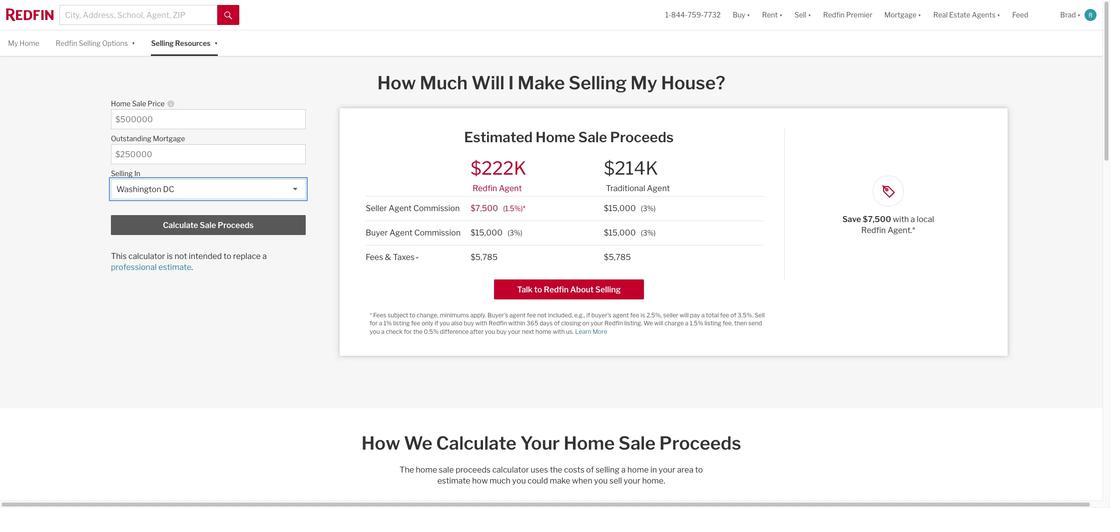 Task type: locate. For each thing, give the bounding box(es) containing it.
0 horizontal spatial $5,785
[[471, 253, 498, 262]]

1 horizontal spatial calculate
[[436, 433, 517, 455]]

buy ▾ button
[[733, 0, 751, 30]]

brad
[[1061, 11, 1077, 19]]

agent.*
[[888, 226, 916, 236]]

Outstanding Mortgage text field
[[115, 150, 301, 160]]

1 vertical spatial *
[[370, 312, 372, 319]]

only
[[422, 320, 434, 328]]

options
[[102, 39, 128, 47]]

1%
[[384, 320, 392, 328]]

1 vertical spatial if
[[435, 320, 439, 328]]

sale inside button
[[200, 221, 216, 231]]

agent
[[510, 312, 526, 319], [613, 312, 629, 319]]

the down only
[[413, 328, 423, 336]]

sell right rent ▾
[[795, 11, 807, 19]]

uses
[[531, 466, 549, 476]]

1 horizontal spatial of
[[587, 466, 594, 476]]

proceeds
[[456, 466, 491, 476]]

estimate down sale on the bottom left of page
[[438, 477, 471, 487]]

for
[[370, 320, 378, 328], [404, 328, 412, 336]]

sell
[[610, 477, 622, 487]]

of down included,
[[554, 320, 560, 328]]

how for how much will i make selling my house?
[[378, 72, 416, 94]]

the home sale proceeds calculator uses the costs of selling a home in your area to estimate how much you could make when you sell your home.
[[400, 466, 703, 487]]

0 horizontal spatial listing
[[393, 320, 410, 328]]

fee up '365'
[[527, 312, 536, 319]]

with down apply.
[[476, 320, 488, 328]]

not left intended
[[175, 252, 187, 262]]

* left the subject at left bottom
[[370, 312, 372, 319]]

sell up send
[[755, 312, 765, 319]]

the
[[400, 466, 414, 476]]

0 vertical spatial how
[[378, 72, 416, 94]]

0 vertical spatial for
[[370, 320, 378, 328]]

commission down seller agent commission
[[414, 228, 461, 238]]

0 vertical spatial we
[[644, 320, 653, 328]]

0 vertical spatial if
[[587, 312, 591, 319]]

mortgage
[[885, 11, 917, 19], [153, 135, 185, 143]]

how
[[378, 72, 416, 94], [362, 433, 400, 455]]

1 vertical spatial with
[[476, 320, 488, 328]]

fee up "listing."
[[631, 312, 640, 319]]

proceeds inside button
[[218, 221, 254, 231]]

1 vertical spatial estimate
[[438, 477, 471, 487]]

0 vertical spatial buy
[[464, 320, 474, 328]]

if right only
[[435, 320, 439, 328]]

of up fee,
[[731, 312, 737, 319]]

2 vertical spatial with
[[553, 328, 565, 336]]

intended
[[189, 252, 222, 262]]

calculate up this calculator is not intended to replace a professional estimate .
[[163, 221, 198, 231]]

redfin inside button
[[544, 285, 569, 295]]

buyer agent commission
[[366, 228, 461, 238]]

0 vertical spatial not
[[175, 252, 187, 262]]

estimate inside the home sale proceeds calculator uses the costs of selling a home in your area to estimate how much you could make when you sell your home.
[[438, 477, 471, 487]]

0 horizontal spatial is
[[167, 252, 173, 262]]

0 horizontal spatial sell
[[755, 312, 765, 319]]

of up when
[[587, 466, 594, 476]]

0 vertical spatial calculate
[[163, 221, 198, 231]]

for right check
[[404, 328, 412, 336]]

agent right seller
[[389, 204, 412, 213]]

will
[[472, 72, 505, 94]]

1 horizontal spatial *
[[523, 204, 526, 213]]

agent up the within
[[510, 312, 526, 319]]

1 vertical spatial for
[[404, 328, 412, 336]]

sell inside dropdown button
[[795, 11, 807, 19]]

1 horizontal spatial listing
[[705, 320, 722, 328]]

is left the "2.5%,"
[[641, 312, 646, 319]]

buyer
[[366, 228, 388, 238]]

1 horizontal spatial not
[[538, 312, 547, 319]]

proceeds up replace
[[218, 221, 254, 231]]

0 vertical spatial estimate
[[158, 263, 191, 273]]

minimums
[[440, 312, 469, 319]]

dc
[[163, 185, 175, 195]]

calculator up professional estimate link
[[128, 252, 165, 262]]

with left us. at bottom right
[[553, 328, 565, 336]]

taxes
[[393, 253, 415, 262]]

▾ right agents
[[998, 11, 1001, 19]]

1 vertical spatial fees
[[373, 312, 387, 319]]

listing
[[393, 320, 410, 328], [705, 320, 722, 328]]

could
[[528, 477, 548, 487]]

0 horizontal spatial not
[[175, 252, 187, 262]]

listing down total
[[705, 320, 722, 328]]

1 horizontal spatial estimate
[[438, 477, 471, 487]]

0 horizontal spatial agent
[[510, 312, 526, 319]]

commission for buyer agent commission
[[414, 228, 461, 238]]

$15,000 for $15,000
[[604, 228, 636, 238]]

0 vertical spatial mortgage
[[885, 11, 917, 19]]

mortgage ▾ button
[[885, 0, 922, 30]]

estimate down intended
[[158, 263, 191, 273]]

2 listing from the left
[[705, 320, 722, 328]]

agent inside "$214k traditional agent"
[[647, 184, 670, 193]]

talk to redfin about selling
[[517, 285, 621, 295]]

$7,500 left (1.5%)
[[471, 204, 498, 213]]

selling
[[79, 39, 101, 47], [151, 39, 174, 47], [569, 72, 627, 94], [111, 170, 133, 178], [596, 285, 621, 295]]

1 vertical spatial mortgage
[[153, 135, 185, 143]]

759-
[[688, 11, 704, 19]]

much
[[420, 72, 468, 94]]

estimate inside this calculator is not intended to replace a professional estimate .
[[158, 263, 191, 273]]

mortgage down price
[[153, 135, 185, 143]]

buy
[[733, 11, 746, 19]]

0 vertical spatial with
[[893, 215, 910, 225]]

a right replace
[[263, 252, 267, 262]]

with up agent.*
[[893, 215, 910, 225]]

0 horizontal spatial if
[[435, 320, 439, 328]]

▾ right options
[[132, 38, 135, 47]]

how left much
[[378, 72, 416, 94]]

▾ right rent
[[780, 11, 783, 19]]

1 vertical spatial is
[[641, 312, 646, 319]]

▾ inside selling resources ▾
[[215, 38, 218, 47]]

.
[[191, 263, 193, 273]]

$222k redfin agent
[[471, 158, 527, 193]]

0 vertical spatial *
[[523, 204, 526, 213]]

2 vertical spatial proceeds
[[660, 433, 742, 455]]

▾ inside the redfin selling options ▾
[[132, 38, 135, 47]]

calculate sale proceeds
[[163, 221, 254, 231]]

1 vertical spatial not
[[538, 312, 547, 319]]

about
[[571, 285, 594, 295]]

1 horizontal spatial agent
[[613, 312, 629, 319]]

a inside this calculator is not intended to replace a professional estimate .
[[263, 252, 267, 262]]

844-
[[672, 11, 688, 19]]

redfin inside the redfin selling options ▾
[[56, 39, 77, 47]]

sale up the in
[[619, 433, 656, 455]]

1 vertical spatial we
[[404, 433, 433, 455]]

is inside this calculator is not intended to replace a professional estimate .
[[167, 252, 173, 262]]

1 horizontal spatial mortgage
[[885, 11, 917, 19]]

1 horizontal spatial $5,785
[[604, 253, 631, 262]]

we up the
[[404, 433, 433, 455]]

next
[[522, 328, 535, 336]]

calculate inside button
[[163, 221, 198, 231]]

a up sell
[[622, 466, 626, 476]]

will left pay
[[680, 312, 689, 319]]

more
[[593, 328, 608, 336]]

agent right traditional
[[647, 184, 670, 193]]

mortgage ▾ button
[[879, 0, 928, 30]]

within
[[509, 320, 526, 328]]

redfin inside $222k redfin agent
[[473, 184, 498, 193]]

▾ right brad
[[1078, 11, 1081, 19]]

0 horizontal spatial of
[[554, 320, 560, 328]]

listing down the subject at left bottom
[[393, 320, 410, 328]]

1 vertical spatial commission
[[414, 228, 461, 238]]

0 vertical spatial of
[[731, 312, 737, 319]]

mortgage left real
[[885, 11, 917, 19]]

redfin
[[824, 11, 845, 19], [56, 39, 77, 47], [473, 184, 498, 193], [862, 226, 886, 236], [544, 285, 569, 295], [489, 320, 507, 328], [605, 320, 623, 328]]

City, Address, School, Agent, ZIP search field
[[59, 5, 217, 25]]

to right talk
[[535, 285, 542, 295]]

1 vertical spatial sell
[[755, 312, 765, 319]]

buy down buyer's
[[497, 328, 507, 336]]

1 horizontal spatial we
[[644, 320, 653, 328]]

1 horizontal spatial $7,500
[[863, 215, 892, 225]]

$15,000
[[604, 204, 636, 213], [471, 228, 503, 238], [604, 228, 636, 238]]

agent up "listing."
[[613, 312, 629, 319]]

home right the
[[416, 466, 437, 476]]

1 horizontal spatial calculator
[[493, 466, 529, 476]]

0 vertical spatial fees
[[366, 253, 383, 262]]

1 vertical spatial the
[[550, 466, 563, 476]]

my
[[8, 39, 18, 47], [631, 72, 658, 94]]

0 vertical spatial proceeds
[[610, 129, 674, 146]]

learn more link
[[576, 328, 608, 336]]

0 horizontal spatial the
[[413, 328, 423, 336]]

1 horizontal spatial sell
[[795, 11, 807, 19]]

redfin premier button
[[818, 0, 879, 30]]

0 horizontal spatial for
[[370, 320, 378, 328]]

buy ▾
[[733, 11, 751, 19]]

with inside with a local redfin agent.*
[[893, 215, 910, 225]]

to left replace
[[224, 252, 232, 262]]

will down the "2.5%,"
[[655, 320, 664, 328]]

2 vertical spatial of
[[587, 466, 594, 476]]

proceeds up area
[[660, 433, 742, 455]]

buyer's
[[488, 312, 509, 319]]

with
[[893, 215, 910, 225], [476, 320, 488, 328], [553, 328, 565, 336]]

you
[[440, 320, 450, 328], [370, 328, 380, 336], [485, 328, 495, 336], [513, 477, 526, 487], [594, 477, 608, 487]]

a inside the home sale proceeds calculator uses the costs of selling a home in your area to estimate how much you could make when you sell your home.
[[622, 466, 626, 476]]

0 horizontal spatial we
[[404, 433, 433, 455]]

* inside $7,500 (1.5%) *
[[523, 204, 526, 213]]

* down $222k redfin agent
[[523, 204, 526, 213]]

you left check
[[370, 328, 380, 336]]

fee,
[[723, 320, 733, 328]]

the inside the home sale proceeds calculator uses the costs of selling a home in your area to estimate how much you could make when you sell your home.
[[550, 466, 563, 476]]

0 vertical spatial calculator
[[128, 252, 165, 262]]

washington
[[116, 185, 161, 195]]

0 vertical spatial my
[[8, 39, 18, 47]]

1 horizontal spatial the
[[550, 466, 563, 476]]

to right the subject at left bottom
[[410, 312, 416, 319]]

(1.5%)
[[503, 204, 523, 213]]

how up the
[[362, 433, 400, 455]]

is up professional estimate link
[[167, 252, 173, 262]]

if right e.g.,
[[587, 312, 591, 319]]

0 vertical spatial commission
[[414, 204, 460, 213]]

included,
[[548, 312, 573, 319]]

2 horizontal spatial with
[[893, 215, 910, 225]]

$15,000 (3%) for $15,000
[[604, 228, 656, 238]]

feed
[[1013, 11, 1029, 19]]

the inside * fees subject to change, minimums apply. buyer's agent fee not included, e.g., if buyer's agent fee is 2.5%, seller will pay a total fee of 3.5%. sell for a 1% listing fee only if you also buy with redfin within 365 days of closing on your redfin listing. we will charge a 1.5% listing fee, then send you a check for the 0.5% difference after you buy your next home with us.
[[413, 328, 423, 336]]

1 vertical spatial my
[[631, 72, 658, 94]]

0 horizontal spatial $7,500
[[471, 204, 498, 213]]

is inside * fees subject to change, minimums apply. buyer's agent fee not included, e.g., if buyer's agent fee is 2.5%, seller will pay a total fee of 3.5%. sell for a 1% listing fee only if you also buy with redfin within 365 days of closing on your redfin listing. we will charge a 1.5% listing fee, then send you a check for the 0.5% difference after you buy your next home with us.
[[641, 312, 646, 319]]

1 horizontal spatial home
[[536, 328, 552, 336]]

rent ▾ button
[[757, 0, 789, 30]]

0 vertical spatial the
[[413, 328, 423, 336]]

calculate up proceeds
[[436, 433, 517, 455]]

0 horizontal spatial with
[[476, 320, 488, 328]]

calculator inside the home sale proceeds calculator uses the costs of selling a home in your area to estimate how much you could make when you sell your home.
[[493, 466, 529, 476]]

0 horizontal spatial will
[[655, 320, 664, 328]]

0 horizontal spatial calculate
[[163, 221, 198, 231]]

home left the in
[[628, 466, 649, 476]]

agent up (1.5%)
[[499, 184, 522, 193]]

fee up fee,
[[721, 312, 730, 319]]

calculator up much
[[493, 466, 529, 476]]

$7,500 right save
[[863, 215, 892, 225]]

1 vertical spatial how
[[362, 433, 400, 455]]

▾ right resources
[[215, 38, 218, 47]]

(3%) for $7,500
[[641, 204, 656, 213]]

0 horizontal spatial *
[[370, 312, 372, 319]]

home
[[536, 328, 552, 336], [416, 466, 437, 476], [628, 466, 649, 476]]

1 $5,785 from the left
[[471, 253, 498, 262]]

$214k
[[604, 158, 659, 180]]

0 horizontal spatial estimate
[[158, 263, 191, 273]]

listing.
[[625, 320, 643, 328]]

to right area
[[696, 466, 703, 476]]

1 vertical spatial proceeds
[[218, 221, 254, 231]]

fees
[[366, 253, 383, 262], [373, 312, 387, 319]]

i
[[509, 72, 514, 94]]

fees up 1%
[[373, 312, 387, 319]]

0 vertical spatial $7,500
[[471, 204, 498, 213]]

fees left & at the left
[[366, 253, 383, 262]]

resources
[[175, 39, 211, 47]]

for left 1%
[[370, 320, 378, 328]]

buy
[[464, 320, 474, 328], [497, 328, 507, 336]]

commission up buyer agent commission
[[414, 204, 460, 213]]

sell inside * fees subject to change, minimums apply. buyer's agent fee not included, e.g., if buyer's agent fee is 2.5%, seller will pay a total fee of 3.5%. sell for a 1% listing fee only if you also buy with redfin within 365 days of closing on your redfin listing. we will charge a 1.5% listing fee, then send you a check for the 0.5% difference after you buy your next home with us.
[[755, 312, 765, 319]]

not up days
[[538, 312, 547, 319]]

sale up intended
[[200, 221, 216, 231]]

selling inside selling resources ▾
[[151, 39, 174, 47]]

0 horizontal spatial buy
[[464, 320, 474, 328]]

1 horizontal spatial is
[[641, 312, 646, 319]]

1 horizontal spatial with
[[553, 328, 565, 336]]

commission for seller agent commission
[[414, 204, 460, 213]]

1 vertical spatial calculator
[[493, 466, 529, 476]]

1 horizontal spatial my
[[631, 72, 658, 94]]

sell
[[795, 11, 807, 19], [755, 312, 765, 319]]

1 horizontal spatial will
[[680, 312, 689, 319]]

we down the "2.5%,"
[[644, 320, 653, 328]]

days
[[540, 320, 553, 328]]

estimate
[[158, 263, 191, 273], [438, 477, 471, 487]]

0 vertical spatial sell
[[795, 11, 807, 19]]

1 horizontal spatial if
[[587, 312, 591, 319]]

proceeds up $214k
[[610, 129, 674, 146]]

your down the within
[[508, 328, 521, 336]]

save
[[843, 215, 862, 225]]

on
[[583, 320, 590, 328]]

estimated home sale proceeds
[[464, 129, 674, 146]]

buy up the after
[[464, 320, 474, 328]]

if
[[587, 312, 591, 319], [435, 320, 439, 328]]

0 vertical spatial is
[[167, 252, 173, 262]]

0 horizontal spatial calculator
[[128, 252, 165, 262]]

estate
[[950, 11, 971, 19]]

365
[[527, 320, 539, 328]]

after
[[470, 328, 484, 336]]

1 vertical spatial of
[[554, 320, 560, 328]]

the up make
[[550, 466, 563, 476]]

1 vertical spatial calculate
[[436, 433, 517, 455]]

local
[[917, 215, 935, 225]]

commission
[[414, 204, 460, 213], [414, 228, 461, 238]]

a left local
[[911, 215, 916, 225]]

home down days
[[536, 328, 552, 336]]

1 vertical spatial buy
[[497, 328, 507, 336]]

$5,785
[[471, 253, 498, 262], [604, 253, 631, 262]]

(3%) for $15,000
[[641, 229, 656, 237]]

your
[[521, 433, 560, 455]]



Task type: describe. For each thing, give the bounding box(es) containing it.
talk
[[517, 285, 533, 295]]

&
[[385, 253, 391, 262]]

much
[[490, 477, 511, 487]]

agents
[[973, 11, 996, 19]]

buy ▾ button
[[727, 0, 757, 30]]

a left the 1.5%
[[686, 320, 689, 328]]

professional estimate link
[[111, 263, 191, 273]]

▾ left real
[[919, 11, 922, 19]]

2 horizontal spatial home
[[628, 466, 649, 476]]

apply.
[[471, 312, 487, 319]]

house?
[[661, 72, 726, 94]]

Home Sale Price text field
[[115, 115, 301, 125]]

subject
[[388, 312, 409, 319]]

redfin inside with a local redfin agent.*
[[862, 226, 886, 236]]

sale
[[439, 466, 454, 476]]

how
[[472, 477, 488, 487]]

submit search image
[[224, 11, 232, 19]]

real estate agents ▾ button
[[928, 0, 1007, 30]]

my home
[[8, 39, 39, 47]]

selling
[[596, 466, 620, 476]]

real
[[934, 11, 948, 19]]

in
[[651, 466, 657, 476]]

selling inside button
[[596, 285, 621, 295]]

calculator inside this calculator is not intended to replace a professional estimate .
[[128, 252, 165, 262]]

your right the in
[[659, 466, 676, 476]]

you left "also" at the left bottom
[[440, 320, 450, 328]]

$15,000 for $7,500
[[604, 204, 636, 213]]

redfin selling options ▾
[[56, 38, 135, 47]]

seller agent commission
[[366, 204, 460, 213]]

not inside this calculator is not intended to replace a professional estimate .
[[175, 252, 187, 262]]

a left 1%
[[379, 320, 383, 328]]

how much will i make selling my house?
[[378, 72, 726, 94]]

redfin inside button
[[824, 11, 845, 19]]

2 agent from the left
[[613, 312, 629, 319]]

traditional
[[606, 184, 646, 193]]

buyer's
[[592, 312, 612, 319]]

mortgage ▾
[[885, 11, 922, 19]]

price
[[148, 100, 165, 108]]

also
[[451, 320, 463, 328]]

premier
[[847, 11, 873, 19]]

1-844-759-7732
[[666, 11, 721, 19]]

0 horizontal spatial mortgage
[[153, 135, 185, 143]]

real estate agents ▾
[[934, 11, 1001, 19]]

learn more
[[576, 328, 608, 336]]

0 horizontal spatial home
[[416, 466, 437, 476]]

agent right buyer
[[390, 228, 413, 238]]

rent ▾ button
[[763, 0, 783, 30]]

how for how we calculate your home sale proceeds
[[362, 433, 400, 455]]

your up more
[[591, 320, 604, 328]]

0 horizontal spatial my
[[8, 39, 18, 47]]

redfin selling options link
[[56, 30, 128, 56]]

selling in element
[[111, 165, 301, 180]]

to inside * fees subject to change, minimums apply. buyer's agent fee not included, e.g., if buyer's agent fee is 2.5%, seller will pay a total fee of 3.5%. sell for a 1% listing fee only if you also buy with redfin within 365 days of closing on your redfin listing. we will charge a 1.5% listing fee, then send you a check for the 0.5% difference after you buy your next home with us.
[[410, 312, 416, 319]]

save $7,500
[[843, 215, 893, 225]]

you right the after
[[485, 328, 495, 336]]

home inside * fees subject to change, minimums apply. buyer's agent fee not included, e.g., if buyer's agent fee is 2.5%, seller will pay a total fee of 3.5%. sell for a 1% listing fee only if you also buy with redfin within 365 days of closing on your redfin listing. we will charge a 1.5% listing fee, then send you a check for the 0.5% difference after you buy your next home with us.
[[536, 328, 552, 336]]

a right pay
[[702, 312, 705, 319]]

this calculator is not intended to replace a professional estimate .
[[111, 252, 267, 273]]

how we calculate your home sale proceeds
[[362, 433, 742, 455]]

your right sell
[[624, 477, 641, 487]]

1 vertical spatial will
[[655, 320, 664, 328]]

$222k
[[471, 158, 527, 180]]

fees & taxes
[[366, 253, 415, 262]]

charge
[[665, 320, 684, 328]]

make
[[550, 477, 571, 487]]

check
[[386, 328, 403, 336]]

1 agent from the left
[[510, 312, 526, 319]]

sell ▾ button
[[795, 0, 812, 30]]

pay
[[691, 312, 701, 319]]

sale left price
[[132, 100, 146, 108]]

sale up $214k
[[579, 129, 608, 146]]

7732
[[704, 11, 721, 19]]

fee left only
[[411, 320, 421, 328]]

* inside * fees subject to change, minimums apply. buyer's agent fee not included, e.g., if buyer's agent fee is 2.5%, seller will pay a total fee of 3.5%. sell for a 1% listing fee only if you also buy with redfin within 365 days of closing on your redfin listing. we will charge a 1.5% listing fee, then send you a check for the 0.5% difference after you buy your next home with us.
[[370, 312, 372, 319]]

fees inside * fees subject to change, minimums apply. buyer's agent fee not included, e.g., if buyer's agent fee is 2.5%, seller will pay a total fee of 3.5%. sell for a 1% listing fee only if you also buy with redfin within 365 days of closing on your redfin listing. we will charge a 1.5% listing fee, then send you a check for the 0.5% difference after you buy your next home with us.
[[373, 312, 387, 319]]

0 vertical spatial will
[[680, 312, 689, 319]]

rent
[[763, 11, 778, 19]]

e.g.,
[[575, 312, 586, 319]]

not inside * fees subject to change, minimums apply. buyer's agent fee not included, e.g., if buyer's agent fee is 2.5%, seller will pay a total fee of 3.5%. sell for a 1% listing fee only if you also buy with redfin within 365 days of closing on your redfin listing. we will charge a 1.5% listing fee, then send you a check for the 0.5% difference after you buy your next home with us.
[[538, 312, 547, 319]]

* fees subject to change, minimums apply. buyer's agent fee not included, e.g., if buyer's agent fee is 2.5%, seller will pay a total fee of 3.5%. sell for a 1% listing fee only if you also buy with redfin within 365 days of closing on your redfin listing. we will charge a 1.5% listing fee, then send you a check for the 0.5% difference after you buy your next home with us.
[[370, 312, 765, 336]]

estimated
[[464, 129, 533, 146]]

redfin premier
[[824, 11, 873, 19]]

real estate agents ▾ link
[[934, 0, 1001, 30]]

1 listing from the left
[[393, 320, 410, 328]]

$15,000 (3%) for $7,500
[[604, 204, 656, 213]]

3.5%.
[[738, 312, 754, 319]]

sell ▾ button
[[789, 0, 818, 30]]

to inside button
[[535, 285, 542, 295]]

a inside with a local redfin agent.*
[[911, 215, 916, 225]]

costs
[[564, 466, 585, 476]]

send
[[749, 320, 763, 328]]

agent inside $222k redfin agent
[[499, 184, 522, 193]]

mortgage inside dropdown button
[[885, 11, 917, 19]]

to inside this calculator is not intended to replace a professional estimate .
[[224, 252, 232, 262]]

learn
[[576, 328, 592, 336]]

we inside * fees subject to change, minimums apply. buyer's agent fee not included, e.g., if buyer's agent fee is 2.5%, seller will pay a total fee of 3.5%. sell for a 1% listing fee only if you also buy with redfin within 365 days of closing on your redfin listing. we will charge a 1.5% listing fee, then send you a check for the 0.5% difference after you buy your next home with us.
[[644, 320, 653, 328]]

of inside the home sale proceeds calculator uses the costs of selling a home in your area to estimate how much you could make when you sell your home.
[[587, 466, 594, 476]]

1 horizontal spatial buy
[[497, 328, 507, 336]]

1 vertical spatial $7,500
[[863, 215, 892, 225]]

2 $5,785 from the left
[[604, 253, 631, 262]]

talk to redfin about selling button
[[494, 280, 644, 300]]

▾ right rent ▾
[[808, 11, 812, 19]]

2.5%,
[[647, 312, 662, 319]]

difference
[[440, 328, 469, 336]]

you down selling at the right of the page
[[594, 477, 608, 487]]

then
[[735, 320, 748, 328]]

selling in
[[111, 170, 140, 178]]

outstanding mortgage element
[[111, 130, 301, 145]]

2 horizontal spatial of
[[731, 312, 737, 319]]

professional
[[111, 263, 157, 273]]

a down 1%
[[381, 328, 385, 336]]

us.
[[566, 328, 574, 336]]

my home link
[[8, 30, 39, 56]]

replace
[[233, 252, 261, 262]]

home.
[[643, 477, 666, 487]]

1 horizontal spatial for
[[404, 328, 412, 336]]

user photo image
[[1085, 9, 1097, 21]]

▾ right 'buy'
[[747, 11, 751, 19]]

to inside the home sale proceeds calculator uses the costs of selling a home in your area to estimate how much you could make when you sell your home.
[[696, 466, 703, 476]]

selling inside the redfin selling options ▾
[[79, 39, 101, 47]]

feed button
[[1007, 0, 1055, 30]]

area
[[678, 466, 694, 476]]

change,
[[417, 312, 439, 319]]

you left could
[[513, 477, 526, 487]]



Task type: vqa. For each thing, say whether or not it's contained in the screenshot.
right 580k
no



